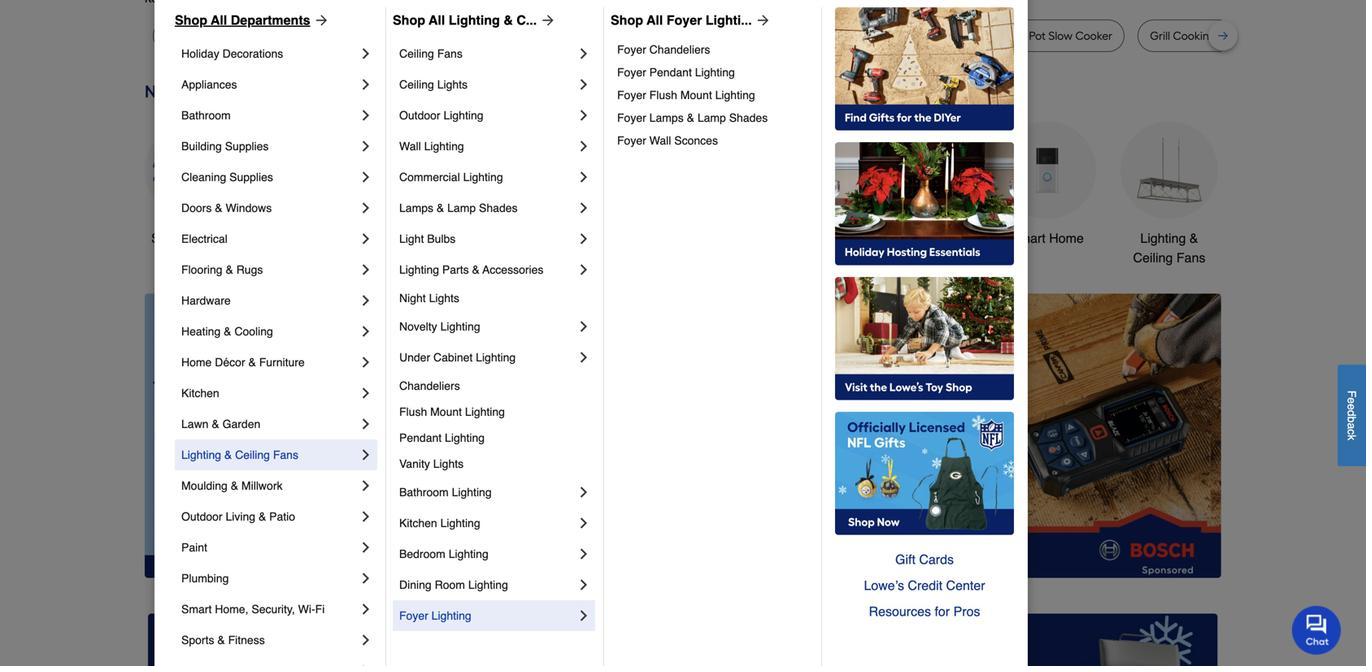 Task type: locate. For each thing, give the bounding box(es) containing it.
up to 35 percent off select small appliances. image
[[513, 614, 853, 667]]

commercial lighting
[[399, 171, 503, 184]]

mount up "pendant lighting"
[[430, 406, 462, 419]]

1 horizontal spatial tools
[[808, 231, 838, 246]]

0 vertical spatial decorations
[[223, 47, 283, 60]]

advertisement region
[[433, 294, 1222, 582]]

& inside 'link'
[[472, 264, 480, 277]]

lighting inside foyer pendant lighting link
[[695, 66, 735, 79]]

smart for smart home, security, wi-fi
[[181, 603, 212, 616]]

kitchen
[[181, 387, 219, 400], [399, 517, 437, 530]]

holiday decorations link
[[181, 38, 358, 69]]

2 horizontal spatial crock
[[996, 29, 1026, 43]]

cleaning supplies
[[181, 171, 273, 184]]

lights up novelty lighting
[[429, 292, 459, 305]]

grill cooking grate & warming rack
[[1150, 29, 1339, 43]]

1 vertical spatial fans
[[1177, 250, 1206, 266]]

all for lighting
[[429, 13, 445, 28]]

food
[[642, 29, 668, 43]]

1 horizontal spatial cooking
[[1173, 29, 1217, 43]]

2 crock from the left
[[751, 29, 781, 43]]

chevron right image for commercial lighting
[[576, 169, 592, 185]]

crock right the "instant pot"
[[996, 29, 1026, 43]]

1 horizontal spatial lamp
[[698, 111, 726, 124]]

doors & windows
[[181, 202, 272, 215]]

1 vertical spatial lighting & ceiling fans
[[181, 449, 298, 462]]

lighting inside foyer lighting link
[[432, 610, 471, 623]]

smart for smart home
[[1011, 231, 1046, 246]]

foyer down foyer chandeliers
[[617, 66, 646, 79]]

shop up food
[[611, 13, 643, 28]]

outdoor up equipment
[[757, 231, 804, 246]]

chevron right image for bathroom
[[358, 107, 374, 124]]

0 horizontal spatial home
[[181, 356, 212, 369]]

0 vertical spatial shades
[[729, 111, 768, 124]]

lighting & ceiling fans
[[1133, 231, 1206, 266], [181, 449, 298, 462]]

0 horizontal spatial bathroom
[[181, 109, 231, 122]]

1 vertical spatial lights
[[429, 292, 459, 305]]

foyer up the foyer wall sconces at the top
[[617, 111, 646, 124]]

crock for crock pot slow cooker
[[996, 29, 1026, 43]]

appliances link
[[181, 69, 358, 100]]

0 horizontal spatial fans
[[273, 449, 298, 462]]

lamps inside lamps & lamp shades link
[[399, 202, 434, 215]]

outdoor inside outdoor living & patio link
[[181, 511, 223, 524]]

light bulbs
[[399, 233, 456, 246]]

outdoor up wall lighting
[[399, 109, 440, 122]]

shop inside "link"
[[175, 13, 207, 28]]

fans inside the lighting & ceiling fans
[[1177, 250, 1206, 266]]

1 horizontal spatial outdoor
[[399, 109, 440, 122]]

foyer lamps & lamp shades link
[[617, 107, 810, 129]]

foyer for foyer lamps & lamp shades
[[617, 111, 646, 124]]

chevron right image for hardware
[[358, 293, 374, 309]]

arrow right image inside shop all lighting & c... link
[[537, 12, 556, 28]]

1 horizontal spatial lamps
[[650, 111, 684, 124]]

0 horizontal spatial flush
[[399, 406, 427, 419]]

shop
[[175, 13, 207, 28], [393, 13, 425, 28], [611, 13, 643, 28]]

chevron right image for light bulbs
[[576, 231, 592, 247]]

0 horizontal spatial cooking
[[803, 29, 847, 43]]

0 vertical spatial lighting & ceiling fans
[[1133, 231, 1206, 266]]

0 vertical spatial lamps
[[650, 111, 684, 124]]

3 shop from the left
[[611, 13, 643, 28]]

foyer inside "link"
[[617, 134, 646, 147]]

0 vertical spatial smart
[[1011, 231, 1046, 246]]

holiday decorations
[[181, 47, 283, 60]]

1 vertical spatial bathroom
[[897, 231, 954, 246]]

chandeliers link
[[399, 373, 592, 399]]

wall
[[650, 134, 671, 147], [399, 140, 421, 153]]

wall inside "link"
[[650, 134, 671, 147]]

1 horizontal spatial wall
[[650, 134, 671, 147]]

kitchen up lawn
[[181, 387, 219, 400]]

0 horizontal spatial tools
[[422, 231, 453, 246]]

lowe's credit center
[[864, 579, 985, 594]]

electrical link
[[181, 224, 358, 255]]

kitchen up bedroom
[[399, 517, 437, 530]]

chandeliers
[[650, 43, 710, 56], [399, 380, 460, 393]]

0 vertical spatial fans
[[437, 47, 463, 60]]

christmas
[[530, 231, 589, 246]]

shop these last-minute gifts. $99 or less. quantities are limited and won't last. image
[[145, 294, 407, 579]]

chevron right image for dining room lighting
[[576, 577, 592, 594]]

1 horizontal spatial fans
[[437, 47, 463, 60]]

0 horizontal spatial outdoor
[[181, 511, 223, 524]]

foyer for foyer pendant lighting
[[617, 66, 646, 79]]

outdoor lighting link
[[399, 100, 576, 131]]

1 e from the top
[[1346, 398, 1359, 404]]

1 horizontal spatial flush
[[650, 89, 677, 102]]

lighting inside the commercial lighting link
[[463, 171, 503, 184]]

1 vertical spatial shades
[[479, 202, 518, 215]]

chevron right image
[[358, 46, 374, 62], [358, 138, 374, 155], [576, 169, 592, 185], [576, 200, 592, 216], [576, 231, 592, 247], [358, 262, 374, 278], [358, 324, 374, 340], [358, 355, 374, 371], [358, 386, 374, 402], [358, 416, 374, 433], [576, 485, 592, 501], [576, 547, 592, 563], [358, 602, 374, 618], [358, 633, 374, 649]]

1 horizontal spatial crock
[[751, 29, 781, 43]]

chevron right image for appliances
[[358, 76, 374, 93]]

0 horizontal spatial crock
[[267, 29, 297, 43]]

3 crock from the left
[[996, 29, 1026, 43]]

warmer
[[671, 29, 713, 43]]

1 vertical spatial chandeliers
[[399, 380, 460, 393]]

1 vertical spatial lamp
[[447, 202, 476, 215]]

chevron right image for outdoor living & patio
[[358, 509, 374, 525]]

supplies up cleaning supplies
[[225, 140, 269, 153]]

chevron right image
[[576, 46, 592, 62], [358, 76, 374, 93], [576, 76, 592, 93], [358, 107, 374, 124], [576, 107, 592, 124], [576, 138, 592, 155], [358, 169, 374, 185], [358, 200, 374, 216], [358, 231, 374, 247], [576, 262, 592, 278], [358, 293, 374, 309], [576, 319, 592, 335], [576, 350, 592, 366], [358, 447, 374, 464], [358, 478, 374, 494], [358, 509, 374, 525], [576, 516, 592, 532], [358, 540, 374, 556], [358, 571, 374, 587], [576, 577, 592, 594], [576, 608, 592, 625], [358, 664, 374, 667]]

e up b on the bottom of the page
[[1346, 404, 1359, 411]]

lawn & garden
[[181, 418, 260, 431]]

lighti...
[[706, 13, 752, 28]]

smart home link
[[999, 122, 1096, 248]]

officially licensed n f l gifts. shop now. image
[[835, 412, 1014, 536]]

pendant lighting
[[399, 432, 485, 445]]

center
[[946, 579, 985, 594]]

2 shop from the left
[[393, 13, 425, 28]]

paint link
[[181, 533, 358, 564]]

chevron right image for lighting parts & accessories
[[576, 262, 592, 278]]

outdoor inside outdoor tools & equipment
[[757, 231, 804, 246]]

2 vertical spatial fans
[[273, 449, 298, 462]]

flush up "pendant lighting"
[[399, 406, 427, 419]]

vanity
[[399, 458, 430, 471]]

0 vertical spatial chandeliers
[[650, 43, 710, 56]]

shades up foyer wall sconces "link"
[[729, 111, 768, 124]]

chevron right image for smart home, security, wi-fi
[[358, 602, 374, 618]]

décor
[[215, 356, 245, 369]]

1 vertical spatial kitchen
[[399, 517, 437, 530]]

shop all deals
[[151, 231, 236, 246]]

outdoor living & patio link
[[181, 502, 358, 533]]

flooring & rugs link
[[181, 255, 358, 285]]

home décor & furniture
[[181, 356, 305, 369]]

1 pot from the left
[[300, 29, 316, 43]]

0 horizontal spatial kitchen
[[181, 387, 219, 400]]

flush mount lighting link
[[399, 399, 592, 425]]

heating & cooling
[[181, 325, 273, 338]]

lighting inside flush mount lighting link
[[465, 406, 505, 419]]

cooker up holiday
[[192, 29, 229, 43]]

all right shop
[[185, 231, 199, 246]]

decorations down shop all departments "link"
[[223, 47, 283, 60]]

lowe's credit center link
[[835, 573, 1014, 599]]

lighting inside dining room lighting link
[[468, 579, 508, 592]]

wall left sconces
[[650, 134, 671, 147]]

lighting inside outdoor lighting link
[[444, 109, 484, 122]]

arrow right image for shop all departments
[[310, 12, 330, 28]]

outdoor tools & equipment
[[757, 231, 850, 266]]

foyer down food
[[617, 43, 646, 56]]

deals
[[203, 231, 236, 246]]

supplies inside cleaning supplies link
[[229, 171, 273, 184]]

lamp down the commercial lighting
[[447, 202, 476, 215]]

0 vertical spatial lamp
[[698, 111, 726, 124]]

lamps inside 'foyer lamps & lamp shades' link
[[650, 111, 684, 124]]

arrow right image
[[310, 12, 330, 28], [537, 12, 556, 28], [752, 12, 772, 28], [1191, 436, 1208, 453]]

chevron right image for sports & fitness
[[358, 633, 374, 649]]

1 shop from the left
[[175, 13, 207, 28]]

1 horizontal spatial shop
[[393, 13, 425, 28]]

foyer for foyer flush mount lighting
[[617, 89, 646, 102]]

2 vertical spatial bathroom
[[399, 486, 449, 499]]

0 horizontal spatial pendant
[[399, 432, 442, 445]]

arrow right image inside shop all departments "link"
[[310, 12, 330, 28]]

lighting inside under cabinet lighting link
[[476, 351, 516, 364]]

pot for crock pot
[[300, 29, 316, 43]]

lamps up light
[[399, 202, 434, 215]]

chevron right image for lawn & garden
[[358, 416, 374, 433]]

patio
[[269, 511, 295, 524]]

departments
[[231, 13, 310, 28]]

chevron right image for doors & windows
[[358, 200, 374, 216]]

0 horizontal spatial chandeliers
[[399, 380, 460, 393]]

cooker left grill
[[1076, 29, 1113, 43]]

building
[[181, 140, 222, 153]]

lights for vanity lights
[[433, 458, 464, 471]]

all up ceiling fans
[[429, 13, 445, 28]]

chevron right image for heating & cooling
[[358, 324, 374, 340]]

3 cooker from the left
[[1076, 29, 1113, 43]]

1 vertical spatial flush
[[399, 406, 427, 419]]

0 vertical spatial lights
[[437, 78, 468, 91]]

2 horizontal spatial outdoor
[[757, 231, 804, 246]]

supplies inside building supplies link
[[225, 140, 269, 153]]

chevron right image for foyer lighting
[[576, 608, 592, 625]]

1 horizontal spatial smart
[[1011, 231, 1046, 246]]

1 horizontal spatial kitchen
[[399, 517, 437, 530]]

dining room lighting link
[[399, 570, 576, 601]]

crock down lighti...
[[751, 29, 781, 43]]

vanity lights link
[[399, 451, 592, 477]]

shop all foyer lighti... link
[[611, 11, 772, 30]]

food warmer
[[642, 29, 713, 43]]

e up d
[[1346, 398, 1359, 404]]

kitchen for kitchen lighting
[[399, 517, 437, 530]]

gift cards
[[895, 553, 954, 568]]

1 horizontal spatial bathroom link
[[877, 122, 974, 248]]

0 vertical spatial home
[[1049, 231, 1084, 246]]

2 horizontal spatial cooker
[[1076, 29, 1113, 43]]

all inside "link"
[[211, 13, 227, 28]]

parts
[[442, 264, 469, 277]]

2 horizontal spatial bathroom
[[897, 231, 954, 246]]

wall up commercial
[[399, 140, 421, 153]]

pot for crock pot cooking pot
[[784, 29, 801, 43]]

1 vertical spatial decorations
[[525, 250, 594, 266]]

chevron right image for home décor & furniture
[[358, 355, 374, 371]]

shop all lighting & c...
[[393, 13, 537, 28]]

chevron right image for paint
[[358, 540, 374, 556]]

1 horizontal spatial mount
[[681, 89, 712, 102]]

lamp down foyer flush mount lighting link
[[698, 111, 726, 124]]

1 horizontal spatial pendant
[[650, 66, 692, 79]]

crock pot cooking pot
[[751, 29, 866, 43]]

0 horizontal spatial bathroom link
[[181, 100, 358, 131]]

1 vertical spatial pendant
[[399, 432, 442, 445]]

foyer left sconces
[[617, 134, 646, 147]]

shop for shop all lighting & c...
[[393, 13, 425, 28]]

0 vertical spatial flush
[[650, 89, 677, 102]]

2 horizontal spatial slow
[[1049, 29, 1073, 43]]

doors
[[181, 202, 212, 215]]

0 horizontal spatial shop
[[175, 13, 207, 28]]

foyer
[[667, 13, 702, 28], [617, 43, 646, 56], [617, 66, 646, 79], [617, 89, 646, 102], [617, 111, 646, 124], [617, 134, 646, 147], [399, 610, 428, 623]]

fans
[[437, 47, 463, 60], [1177, 250, 1206, 266], [273, 449, 298, 462]]

get up to 2 free select tools or batteries when you buy 1 with select purchases. image
[[148, 614, 487, 667]]

chevron right image for electrical
[[358, 231, 374, 247]]

1 crock from the left
[[267, 29, 297, 43]]

0 vertical spatial kitchen
[[181, 387, 219, 400]]

lights
[[437, 78, 468, 91], [429, 292, 459, 305], [433, 458, 464, 471]]

0 vertical spatial supplies
[[225, 140, 269, 153]]

outdoor down the moulding
[[181, 511, 223, 524]]

ceiling
[[399, 47, 434, 60], [399, 78, 434, 91], [1133, 250, 1173, 266], [235, 449, 270, 462]]

0 horizontal spatial smart
[[181, 603, 212, 616]]

lights up outdoor lighting
[[437, 78, 468, 91]]

chandeliers down 'food warmer'
[[650, 43, 710, 56]]

lighting inside novelty lighting link
[[440, 320, 480, 333]]

holiday hosting essentials. image
[[835, 142, 1014, 266]]

decorations down christmas
[[525, 250, 594, 266]]

foyer down dining
[[399, 610, 428, 623]]

1 vertical spatial lamps
[[399, 202, 434, 215]]

0 horizontal spatial mount
[[430, 406, 462, 419]]

5 pot from the left
[[1029, 29, 1046, 43]]

2 tools from the left
[[808, 231, 838, 246]]

lamps up the foyer wall sconces at the top
[[650, 111, 684, 124]]

& inside the lighting & ceiling fans
[[1190, 231, 1198, 246]]

1 horizontal spatial decorations
[[525, 250, 594, 266]]

0 horizontal spatial lamps
[[399, 202, 434, 215]]

sports & fitness link
[[181, 625, 358, 656]]

lighting inside wall lighting link
[[424, 140, 464, 153]]

supplies up the windows
[[229, 171, 273, 184]]

cooker up ceiling fans
[[412, 29, 449, 43]]

crock down departments
[[267, 29, 297, 43]]

f
[[1346, 391, 1359, 398]]

all for departments
[[211, 13, 227, 28]]

1 cooker from the left
[[192, 29, 229, 43]]

flush down foyer pendant lighting
[[650, 89, 677, 102]]

0 horizontal spatial cooker
[[192, 29, 229, 43]]

rugs
[[236, 264, 263, 277]]

1 horizontal spatial lighting & ceiling fans link
[[1121, 122, 1218, 268]]

2 horizontal spatial shop
[[611, 13, 643, 28]]

& inside outdoor tools & equipment
[[841, 231, 850, 246]]

tools up parts
[[422, 231, 453, 246]]

holiday
[[181, 47, 219, 60]]

lamps
[[650, 111, 684, 124], [399, 202, 434, 215]]

lighting & ceiling fans link
[[1121, 122, 1218, 268], [181, 440, 358, 471]]

4 pot from the left
[[942, 29, 959, 43]]

shades down the commercial lighting link
[[479, 202, 518, 215]]

tools up equipment
[[808, 231, 838, 246]]

building supplies link
[[181, 131, 358, 162]]

chevron right image for wall lighting
[[576, 138, 592, 155]]

mount up foyer lamps & lamp shades
[[681, 89, 712, 102]]

outdoor inside outdoor lighting link
[[399, 109, 440, 122]]

0 horizontal spatial shades
[[479, 202, 518, 215]]

lighting inside shop all lighting & c... link
[[449, 13, 500, 28]]

1 vertical spatial outdoor
[[757, 231, 804, 246]]

1 vertical spatial lighting & ceiling fans link
[[181, 440, 358, 471]]

foyer for foyer lighting
[[399, 610, 428, 623]]

shop up the 'slow cooker'
[[175, 13, 207, 28]]

under cabinet lighting link
[[399, 342, 576, 373]]

all up food
[[647, 13, 663, 28]]

2 vertical spatial outdoor
[[181, 511, 223, 524]]

0 horizontal spatial lamp
[[447, 202, 476, 215]]

lamp inside 'foyer lamps & lamp shades' link
[[698, 111, 726, 124]]

0 vertical spatial outdoor
[[399, 109, 440, 122]]

shop all deals link
[[145, 122, 242, 248]]

kitchen for kitchen
[[181, 387, 219, 400]]

lights down arrow left icon in the bottom left of the page
[[433, 458, 464, 471]]

0 horizontal spatial slow
[[165, 29, 189, 43]]

outdoor for outdoor living & patio
[[181, 511, 223, 524]]

lamp inside lamps & lamp shades link
[[447, 202, 476, 215]]

pendant lighting link
[[399, 425, 592, 451]]

grill
[[1150, 29, 1170, 43]]

0 horizontal spatial decorations
[[223, 47, 283, 60]]

chevron right image for plumbing
[[358, 571, 374, 587]]

pros
[[954, 605, 980, 620]]

night lights
[[399, 292, 459, 305]]

lowe's
[[864, 579, 904, 594]]

2 pot from the left
[[784, 29, 801, 43]]

foyer down foyer pendant lighting
[[617, 89, 646, 102]]

chevron right image for ceiling lights
[[576, 76, 592, 93]]

arrow left image
[[447, 436, 464, 453]]

lighting parts & accessories
[[399, 264, 544, 277]]

2 horizontal spatial fans
[[1177, 250, 1206, 266]]

tools link
[[389, 122, 486, 248]]

novelty lighting
[[399, 320, 480, 333]]

1 horizontal spatial slow
[[385, 29, 409, 43]]

1 vertical spatial smart
[[181, 603, 212, 616]]

pendant up vanity
[[399, 432, 442, 445]]

pendant down foyer chandeliers
[[650, 66, 692, 79]]

moulding & millwork link
[[181, 471, 358, 502]]

arrow right image inside shop all foyer lighti... link
[[752, 12, 772, 28]]

1 horizontal spatial chandeliers
[[650, 43, 710, 56]]

shop up triple slow cooker
[[393, 13, 425, 28]]

foyer inside 'link'
[[617, 43, 646, 56]]

supplies for cleaning supplies
[[229, 171, 273, 184]]

cooker
[[192, 29, 229, 43], [412, 29, 449, 43], [1076, 29, 1113, 43]]

supplies for building supplies
[[225, 140, 269, 153]]

gift cards link
[[835, 547, 1014, 573]]

all up the 'slow cooker'
[[211, 13, 227, 28]]

chevron right image for under cabinet lighting
[[576, 350, 592, 366]]

1 horizontal spatial cooker
[[412, 29, 449, 43]]

crock
[[267, 29, 297, 43], [751, 29, 781, 43], [996, 29, 1026, 43]]

&
[[504, 13, 513, 28], [1252, 29, 1260, 43], [687, 111, 695, 124], [215, 202, 223, 215], [437, 202, 444, 215], [841, 231, 850, 246], [1190, 231, 1198, 246], [226, 264, 233, 277], [472, 264, 480, 277], [224, 325, 231, 338], [248, 356, 256, 369], [212, 418, 219, 431], [224, 449, 232, 462], [231, 480, 238, 493], [259, 511, 266, 524], [217, 634, 225, 647]]

1 vertical spatial supplies
[[229, 171, 273, 184]]

chandeliers down under
[[399, 380, 460, 393]]

2 vertical spatial lights
[[433, 458, 464, 471]]

flush mount lighting
[[399, 406, 505, 419]]

1 horizontal spatial shades
[[729, 111, 768, 124]]

flush inside foyer flush mount lighting link
[[650, 89, 677, 102]]

0 vertical spatial bathroom
[[181, 109, 231, 122]]

lighting inside foyer flush mount lighting link
[[715, 89, 755, 102]]



Task type: describe. For each thing, give the bounding box(es) containing it.
scroll to item #4 image
[[865, 549, 904, 556]]

chevron right image for kitchen
[[358, 386, 374, 402]]

chevron right image for cleaning supplies
[[358, 169, 374, 185]]

building supplies
[[181, 140, 269, 153]]

appliances
[[181, 78, 237, 91]]

pot for instant pot
[[942, 29, 959, 43]]

1 tools from the left
[[422, 231, 453, 246]]

resources for pros
[[869, 605, 980, 620]]

equipment
[[772, 250, 835, 266]]

cleaning supplies link
[[181, 162, 358, 193]]

c...
[[517, 13, 537, 28]]

1 vertical spatial home
[[181, 356, 212, 369]]

foyer down recommended searches for you heading
[[667, 13, 702, 28]]

foyer pendant lighting link
[[617, 61, 810, 84]]

shades inside lamps & lamp shades link
[[479, 202, 518, 215]]

plumbing link
[[181, 564, 358, 595]]

d
[[1346, 411, 1359, 417]]

lighting inside the lighting & ceiling fans
[[1141, 231, 1186, 246]]

light bulbs link
[[399, 224, 576, 255]]

smart home
[[1011, 231, 1084, 246]]

lighting inside bedroom lighting link
[[449, 548, 489, 561]]

microwave
[[486, 29, 543, 43]]

0 vertical spatial mount
[[681, 89, 712, 102]]

crock for crock pot
[[267, 29, 297, 43]]

f e e d b a c k button
[[1338, 365, 1366, 467]]

chandeliers inside "link"
[[399, 380, 460, 393]]

heating
[[181, 325, 221, 338]]

scroll to item #5 image
[[904, 549, 943, 556]]

outdoor living & patio
[[181, 511, 295, 524]]

chevron right image for ceiling fans
[[576, 46, 592, 62]]

bathroom lighting link
[[399, 477, 576, 508]]

all for deals
[[185, 231, 199, 246]]

ceiling inside the lighting & ceiling fans
[[1133, 250, 1173, 266]]

decorations for christmas
[[525, 250, 594, 266]]

outdoor for outdoor tools & equipment
[[757, 231, 804, 246]]

shop for shop all departments
[[175, 13, 207, 28]]

paint
[[181, 542, 207, 555]]

lighting inside lighting parts & accessories 'link'
[[399, 264, 439, 277]]

under
[[399, 351, 430, 364]]

triple slow cooker
[[354, 29, 449, 43]]

chat invite button image
[[1292, 606, 1342, 656]]

arrow right image for shop all lighting & c...
[[537, 12, 556, 28]]

ceiling fans link
[[399, 38, 576, 69]]

foyer lighting link
[[399, 601, 576, 632]]

hardware
[[181, 294, 231, 307]]

1 horizontal spatial lighting & ceiling fans
[[1133, 231, 1206, 266]]

heating & cooling link
[[181, 316, 358, 347]]

1 horizontal spatial bathroom
[[399, 486, 449, 499]]

moulding & millwork
[[181, 480, 283, 493]]

shop all foyer lighti...
[[611, 13, 752, 28]]

novelty lighting link
[[399, 311, 576, 342]]

arrow right image for shop all foyer lighti...
[[752, 12, 772, 28]]

chevron right image for lighting & ceiling fans
[[358, 447, 374, 464]]

shop all lighting & c... link
[[393, 11, 556, 30]]

all for foyer
[[647, 13, 663, 28]]

chevron right image for outdoor lighting
[[576, 107, 592, 124]]

chandeliers inside 'link'
[[650, 43, 710, 56]]

lawn
[[181, 418, 209, 431]]

garden
[[223, 418, 260, 431]]

chevron right image for flooring & rugs
[[358, 262, 374, 278]]

microwave countertop
[[486, 29, 605, 43]]

bedroom
[[399, 548, 446, 561]]

chevron right image for bedroom lighting
[[576, 547, 592, 563]]

chevron right image for kitchen lighting
[[576, 516, 592, 532]]

outdoor for outdoor lighting
[[399, 109, 440, 122]]

chevron right image for holiday decorations
[[358, 46, 374, 62]]

0 horizontal spatial lighting & ceiling fans link
[[181, 440, 358, 471]]

christmas decorations
[[525, 231, 594, 266]]

resources
[[869, 605, 931, 620]]

cabinet
[[434, 351, 473, 364]]

credit
[[908, 579, 943, 594]]

plumbing
[[181, 573, 229, 586]]

a
[[1346, 423, 1359, 430]]

chevron right image for building supplies
[[358, 138, 374, 155]]

1 cooking from the left
[[803, 29, 847, 43]]

crock for crock pot cooking pot
[[751, 29, 781, 43]]

under cabinet lighting
[[399, 351, 516, 364]]

2 e from the top
[[1346, 404, 1359, 411]]

rack
[[1314, 29, 1339, 43]]

pot for crock pot slow cooker
[[1029, 29, 1046, 43]]

new deals every day during 25 days of deals image
[[145, 78, 1222, 105]]

foyer wall sconces
[[617, 134, 718, 147]]

f e e d b a c k
[[1346, 391, 1359, 441]]

moulding
[[181, 480, 228, 493]]

lighting inside bathroom lighting link
[[452, 486, 492, 499]]

lighting parts & accessories link
[[399, 255, 576, 285]]

grate
[[1219, 29, 1249, 43]]

shades inside 'foyer lamps & lamp shades' link
[[729, 111, 768, 124]]

crock pot slow cooker
[[996, 29, 1113, 43]]

2 cooker from the left
[[412, 29, 449, 43]]

1 horizontal spatial home
[[1049, 231, 1084, 246]]

decorations for holiday
[[223, 47, 283, 60]]

christmas decorations link
[[511, 122, 608, 268]]

doors & windows link
[[181, 193, 358, 224]]

1 slow from the left
[[165, 29, 189, 43]]

for
[[935, 605, 950, 620]]

sconces
[[674, 134, 718, 147]]

shop for shop all foyer lighti...
[[611, 13, 643, 28]]

chevron right image for lamps & lamp shades
[[576, 200, 592, 216]]

0 vertical spatial lighting & ceiling fans link
[[1121, 122, 1218, 268]]

outdoor lighting
[[399, 109, 484, 122]]

lighting inside kitchen lighting link
[[440, 517, 480, 530]]

bedroom lighting
[[399, 548, 489, 561]]

lighting inside pendant lighting link
[[445, 432, 485, 445]]

fi
[[315, 603, 325, 616]]

furniture
[[259, 356, 305, 369]]

shop all departments link
[[175, 11, 330, 30]]

night
[[399, 292, 426, 305]]

lamps & lamp shades link
[[399, 193, 576, 224]]

cards
[[919, 553, 954, 568]]

bulbs
[[427, 233, 456, 246]]

1 vertical spatial mount
[[430, 406, 462, 419]]

kitchen lighting
[[399, 517, 480, 530]]

bedroom lighting link
[[399, 539, 576, 570]]

recommended searches for you heading
[[145, 0, 1222, 7]]

scroll to item #2 element
[[784, 548, 826, 557]]

up to 30 percent off select grills and accessories. image
[[879, 614, 1218, 667]]

3 pot from the left
[[849, 29, 866, 43]]

dining
[[399, 579, 432, 592]]

night lights link
[[399, 285, 592, 311]]

ceiling fans
[[399, 47, 463, 60]]

lights for night lights
[[429, 292, 459, 305]]

smart home, security, wi-fi
[[181, 603, 325, 616]]

instant pot
[[904, 29, 959, 43]]

light
[[399, 233, 424, 246]]

k
[[1346, 435, 1359, 441]]

chevron right image for bathroom lighting
[[576, 485, 592, 501]]

lights for ceiling lights
[[437, 78, 468, 91]]

chevron right image for moulding & millwork
[[358, 478, 374, 494]]

2 slow from the left
[[385, 29, 409, 43]]

0 vertical spatial pendant
[[650, 66, 692, 79]]

chevron right image for novelty lighting
[[576, 319, 592, 335]]

foyer for foyer chandeliers
[[617, 43, 646, 56]]

triple
[[354, 29, 382, 43]]

tools inside outdoor tools & equipment
[[808, 231, 838, 246]]

visit the lowe's toy shop. image
[[835, 277, 1014, 401]]

warming
[[1262, 29, 1311, 43]]

foyer pendant lighting
[[617, 66, 735, 79]]

0 horizontal spatial wall
[[399, 140, 421, 153]]

slow cooker
[[165, 29, 229, 43]]

flush inside flush mount lighting link
[[399, 406, 427, 419]]

electrical
[[181, 233, 228, 246]]

find gifts for the diyer. image
[[835, 7, 1014, 131]]

foyer for foyer wall sconces
[[617, 134, 646, 147]]

wall lighting
[[399, 140, 464, 153]]

accessories
[[483, 264, 544, 277]]

0 horizontal spatial lighting & ceiling fans
[[181, 449, 298, 462]]

3 slow from the left
[[1049, 29, 1073, 43]]

windows
[[226, 202, 272, 215]]

kitchen lighting link
[[399, 508, 576, 539]]

gift
[[895, 553, 916, 568]]

ceiling lights
[[399, 78, 468, 91]]

2 cooking from the left
[[1173, 29, 1217, 43]]

vanity lights
[[399, 458, 464, 471]]

foyer wall sconces link
[[617, 129, 810, 152]]



Task type: vqa. For each thing, say whether or not it's contained in the screenshot.
Help
no



